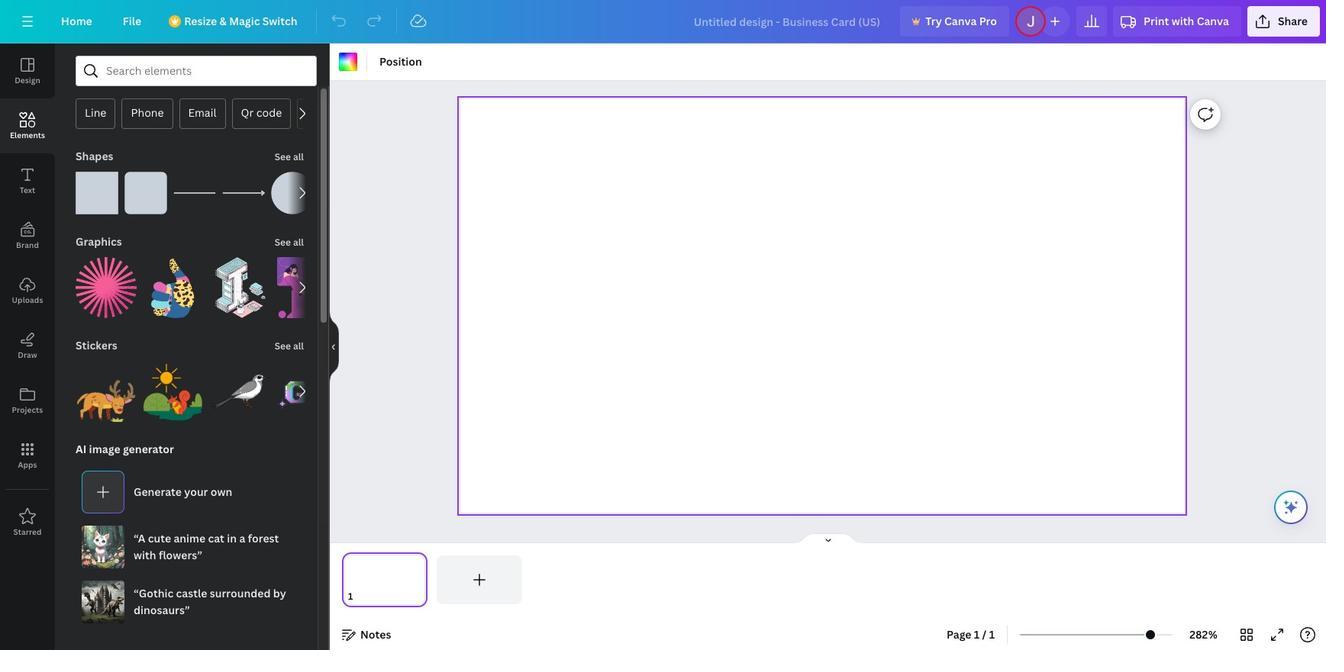 Task type: vqa. For each thing, say whether or not it's contained in the screenshot.
Position dropdown button
yes



Task type: locate. For each thing, give the bounding box(es) containing it.
1 all from the top
[[293, 150, 304, 163]]

file
[[123, 14, 141, 28]]

Design title text field
[[682, 6, 894, 37]]

canva
[[945, 14, 977, 28], [1197, 14, 1230, 28]]

a
[[239, 532, 245, 546]]

uploads
[[12, 295, 43, 305]]

all up white circle shape image
[[293, 150, 304, 163]]

282% button
[[1179, 623, 1229, 648]]

2 vertical spatial see all
[[275, 340, 304, 353]]

all
[[293, 150, 304, 163], [293, 236, 304, 249], [293, 340, 304, 353]]

apps
[[18, 460, 37, 470]]

add this line to the canvas image left white circle shape image
[[222, 172, 265, 215]]

side panel tab list
[[0, 44, 55, 551]]

see all for stickers
[[275, 340, 304, 353]]

see for graphics
[[275, 236, 291, 249]]

design
[[15, 75, 40, 86]]

see all button
[[273, 141, 305, 172], [273, 227, 305, 257], [273, 331, 305, 361]]

1 vertical spatial see all
[[275, 236, 304, 249]]

1 canva from the left
[[945, 14, 977, 28]]

0 horizontal spatial with
[[134, 548, 156, 563]]

phone button
[[122, 99, 173, 129]]

projects
[[12, 405, 43, 415]]

1 horizontal spatial with
[[1172, 14, 1195, 28]]

1 see all from the top
[[275, 150, 304, 163]]

with down "a on the bottom left of page
[[134, 548, 156, 563]]

0 vertical spatial see
[[275, 150, 291, 163]]

code
[[256, 105, 282, 120]]

print with canva button
[[1114, 6, 1242, 37]]

1 vertical spatial see all button
[[273, 227, 305, 257]]

3 see all from the top
[[275, 340, 304, 353]]

brand
[[16, 240, 39, 251]]

see all button down white circle shape image
[[273, 227, 305, 257]]

pastel isometric letter i image
[[210, 257, 271, 318]]

1 left /
[[974, 628, 980, 642]]

1
[[974, 628, 980, 642], [990, 628, 995, 642]]

1 1 from the left
[[974, 628, 980, 642]]

see
[[275, 150, 291, 163], [275, 236, 291, 249], [275, 340, 291, 353]]

rounded square image
[[124, 172, 167, 215]]

2 see from the top
[[275, 236, 291, 249]]

3 see from the top
[[275, 340, 291, 353]]

with inside dropdown button
[[1172, 14, 1195, 28]]

add this line to the canvas image right 'rounded square' image
[[173, 172, 216, 215]]

1 see all button from the top
[[273, 141, 305, 172]]

0 vertical spatial see all button
[[273, 141, 305, 172]]

all up couple having a virtual date image
[[293, 236, 304, 249]]

wild pattern thumbs up icon image
[[143, 257, 204, 318]]

see down white circle shape image
[[275, 236, 291, 249]]

2 vertical spatial see all button
[[273, 331, 305, 361]]

1 vertical spatial see
[[275, 236, 291, 249]]

3 all from the top
[[293, 340, 304, 353]]

with inside "a cute anime cat in a forest with flowers"
[[134, 548, 156, 563]]

282%
[[1190, 628, 1218, 642]]

0 horizontal spatial add this line to the canvas image
[[173, 172, 216, 215]]

position button
[[373, 50, 428, 74]]

2 see all from the top
[[275, 236, 304, 249]]

print with canva
[[1144, 14, 1230, 28]]

email
[[188, 105, 217, 120]]

try canva pro
[[926, 14, 997, 28]]

"a cute anime cat in a forest with flowers"
[[134, 532, 279, 563]]

stickers button
[[74, 331, 119, 361]]

3 see all button from the top
[[273, 331, 305, 361]]

in
[[227, 532, 237, 546]]

see all button for graphics
[[273, 227, 305, 257]]

by
[[273, 587, 286, 601]]

position
[[380, 54, 422, 69]]

see all button for shapes
[[273, 141, 305, 172]]

2 see all button from the top
[[273, 227, 305, 257]]

see all
[[275, 150, 304, 163], [275, 236, 304, 249], [275, 340, 304, 353]]

1 see from the top
[[275, 150, 291, 163]]

#ffffff image
[[339, 53, 357, 71]]

1 right /
[[990, 628, 995, 642]]

all for graphics
[[293, 236, 304, 249]]

generator
[[123, 442, 174, 457]]

1 horizontal spatial 1
[[990, 628, 995, 642]]

see all left hide image
[[275, 340, 304, 353]]

qr
[[241, 105, 254, 120]]

share button
[[1248, 6, 1320, 37]]

pro
[[980, 14, 997, 28]]

shapes
[[76, 149, 113, 163]]

graphics
[[76, 234, 122, 249]]

1 vertical spatial with
[[134, 548, 156, 563]]

ai image generator
[[76, 442, 174, 457]]

all for shapes
[[293, 150, 304, 163]]

1 horizontal spatial canva
[[1197, 14, 1230, 28]]

see up white circle shape image
[[275, 150, 291, 163]]

see left hide image
[[275, 340, 291, 353]]

forest
[[248, 532, 279, 546]]

1 vertical spatial all
[[293, 236, 304, 249]]

try canva pro button
[[901, 6, 1010, 37]]

page 1 image
[[342, 556, 428, 605]]

see all button down code
[[273, 141, 305, 172]]

switch
[[263, 14, 298, 28]]

2 vertical spatial see
[[275, 340, 291, 353]]

white circle shape image
[[271, 172, 314, 215]]

apps button
[[0, 428, 55, 483]]

flowers"
[[159, 548, 202, 563]]

"gothic
[[134, 587, 174, 601]]

anime
[[174, 532, 206, 546]]

see all up white circle shape image
[[275, 150, 304, 163]]

castle
[[176, 587, 207, 601]]

0 vertical spatial see all
[[275, 150, 304, 163]]

draw button
[[0, 318, 55, 373]]

2 canva from the left
[[1197, 14, 1230, 28]]

Page title text field
[[360, 590, 366, 605]]

canva right print at top
[[1197, 14, 1230, 28]]

with
[[1172, 14, 1195, 28], [134, 548, 156, 563]]

2 all from the top
[[293, 236, 304, 249]]

share
[[1278, 14, 1308, 28]]

with right print at top
[[1172, 14, 1195, 28]]

canva right try
[[945, 14, 977, 28]]

2 vertical spatial all
[[293, 340, 304, 353]]

uploads button
[[0, 263, 55, 318]]

/
[[983, 628, 987, 642]]

starred
[[13, 527, 42, 538]]

0 horizontal spatial 1
[[974, 628, 980, 642]]

1 horizontal spatial add this line to the canvas image
[[222, 172, 265, 215]]

draw
[[18, 350, 37, 360]]

see all up couple having a virtual date image
[[275, 236, 304, 249]]

2 add this line to the canvas image from the left
[[222, 172, 265, 215]]

page 1 / 1
[[947, 628, 995, 642]]

line
[[85, 105, 106, 120]]

see all button left hide image
[[273, 331, 305, 361]]

add this line to the canvas image
[[173, 172, 216, 215], [222, 172, 265, 215]]

design button
[[0, 44, 55, 99]]

couple having a virtual date image
[[277, 257, 338, 318]]

0 vertical spatial with
[[1172, 14, 1195, 28]]

all for stickers
[[293, 340, 304, 353]]

all left hide image
[[293, 340, 304, 353]]

projects button
[[0, 373, 55, 428]]

group
[[76, 163, 118, 215], [124, 163, 167, 215], [271, 172, 314, 215], [76, 248, 137, 318], [143, 248, 204, 318], [210, 248, 271, 318], [277, 257, 338, 318], [76, 352, 137, 422], [143, 352, 204, 422], [210, 361, 271, 422], [277, 361, 338, 422]]

0 horizontal spatial canva
[[945, 14, 977, 28]]

0 vertical spatial all
[[293, 150, 304, 163]]

square image
[[76, 172, 118, 215]]



Task type: describe. For each thing, give the bounding box(es) containing it.
email button
[[179, 99, 226, 129]]

line button
[[76, 99, 116, 129]]

phone
[[131, 105, 164, 120]]

notes button
[[336, 623, 397, 648]]

your
[[184, 485, 208, 499]]

resize & magic switch
[[184, 14, 298, 28]]

see all button for stickers
[[273, 331, 305, 361]]

file button
[[111, 6, 154, 37]]

cute
[[148, 532, 171, 546]]

text
[[20, 185, 35, 196]]

image
[[89, 442, 120, 457]]

see for shapes
[[275, 150, 291, 163]]

resize
[[184, 14, 217, 28]]

canva assistant image
[[1282, 499, 1301, 517]]

home link
[[49, 6, 104, 37]]

stickers
[[76, 338, 117, 353]]

canva inside try canva pro button
[[945, 14, 977, 28]]

surrounded
[[210, 587, 271, 601]]

generate
[[134, 485, 182, 499]]

own
[[211, 485, 232, 499]]

qr code
[[241, 105, 282, 120]]

"a
[[134, 532, 145, 546]]

2 1 from the left
[[990, 628, 995, 642]]

hide pages image
[[792, 533, 865, 545]]

elements
[[10, 130, 45, 141]]

textured brutalist sun blaze element image
[[76, 257, 137, 318]]

resize & magic switch button
[[160, 6, 310, 37]]

canva inside print with canva dropdown button
[[1197, 14, 1230, 28]]

Search elements search field
[[106, 57, 286, 86]]

see all for shapes
[[275, 150, 304, 163]]

1 add this line to the canvas image from the left
[[173, 172, 216, 215]]

elements button
[[0, 99, 55, 154]]

see for stickers
[[275, 340, 291, 353]]

qr code button
[[232, 99, 291, 129]]

main menu bar
[[0, 0, 1327, 44]]

text button
[[0, 154, 55, 208]]

hide image
[[329, 310, 339, 384]]

print
[[1144, 14, 1170, 28]]

page
[[947, 628, 972, 642]]

see all for graphics
[[275, 236, 304, 249]]

magic
[[229, 14, 260, 28]]

generate your own
[[134, 485, 232, 499]]

starred button
[[0, 496, 55, 551]]

try
[[926, 14, 942, 28]]

ai
[[76, 442, 87, 457]]

notes
[[360, 628, 391, 642]]

graphics button
[[74, 227, 124, 257]]

shapes button
[[74, 141, 115, 172]]

cat
[[208, 532, 224, 546]]

&
[[220, 14, 227, 28]]

"gothic castle surrounded by dinosaurs"
[[134, 587, 286, 618]]

home
[[61, 14, 92, 28]]

dinosaurs"
[[134, 603, 190, 618]]

brand button
[[0, 208, 55, 263]]



